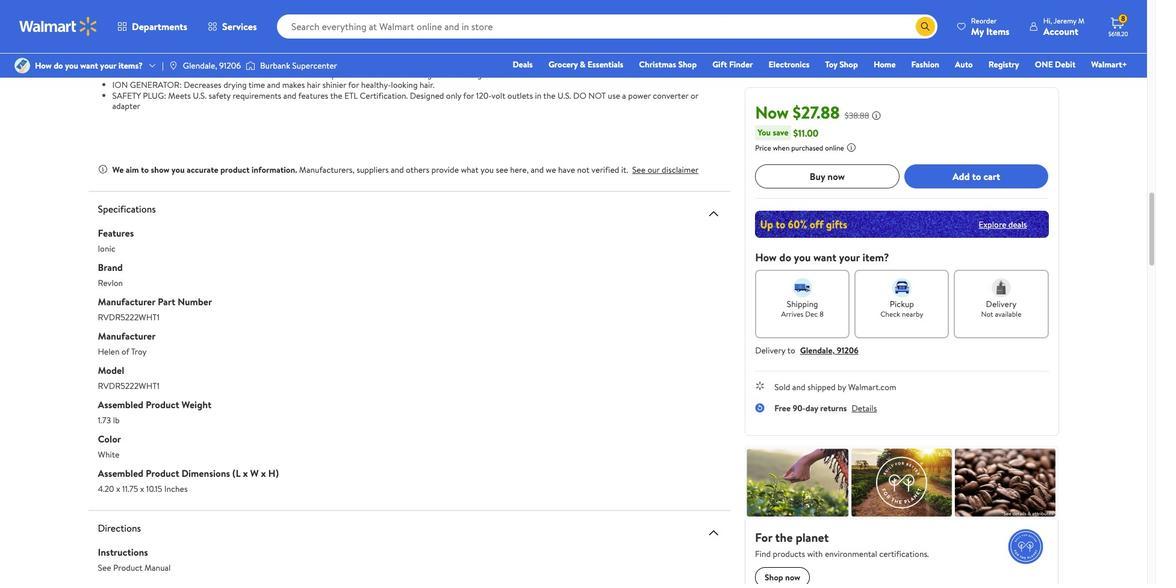 Task type: locate. For each thing, give the bounding box(es) containing it.
color
[[98, 432, 121, 445]]

2 horizontal spatial hair
[[444, 68, 458, 80]]

1 horizontal spatial by
[[442, 26, 451, 38]]

the left twist
[[388, 58, 401, 70]]

0 vertical spatial see
[[632, 163, 646, 176]]

1 vertical spatial in
[[535, 89, 541, 101]]

0 horizontal spatial 8
[[820, 309, 824, 319]]

2 horizontal spatial for
[[463, 89, 474, 101]]

product
[[220, 163, 250, 176]]

to right the air
[[311, 68, 319, 80]]

by left 30%
[[334, 26, 342, 38]]

1 horizontal spatial do
[[779, 250, 791, 265]]

your right the pick
[[229, 58, 245, 70]]

do down walmart image
[[54, 60, 63, 72]]

1 horizontal spatial your
[[229, 58, 245, 70]]

1 vertical spatial shine
[[375, 47, 394, 59]]

want for item?
[[814, 250, 837, 265]]

22%.
[[453, 26, 469, 38]]

0 vertical spatial delivery
[[986, 298, 1017, 310]]

shot
[[255, 68, 270, 80]]

frizz
[[279, 26, 294, 38]]

while
[[362, 26, 380, 38], [296, 37, 315, 49]]

1 vertical spatial drying
[[224, 79, 247, 91]]

up
[[392, 37, 401, 49]]

auto link
[[950, 58, 978, 71]]

8 up $618.20
[[1121, 13, 1125, 24]]

0 horizontal spatial u.s.
[[193, 89, 207, 101]]

0 horizontal spatial with
[[237, 68, 253, 80]]

u.s. left safety
[[193, 89, 207, 101]]

burbank
[[260, 60, 290, 72]]

2 horizontal spatial a
[[622, 89, 626, 101]]

 image down walmart image
[[14, 58, 30, 73]]

hi,
[[1043, 15, 1052, 26]]

shine up outlets
[[520, 68, 539, 80]]

drying down decrease
[[317, 37, 340, 49]]

manufacturer up troy
[[98, 329, 156, 342]]

deals
[[513, 58, 533, 70]]

 image
[[14, 58, 30, 73], [169, 61, 178, 70]]

delivery
[[986, 298, 1017, 310], [755, 344, 786, 356]]

see
[[632, 163, 646, 176], [98, 562, 111, 574]]

provide
[[431, 163, 459, 176]]

u.s. left do
[[558, 89, 571, 101]]

0 horizontal spatial in
[[383, 37, 390, 49]]

91206 down bristles:
[[219, 60, 241, 72]]

by left 22%.
[[442, 26, 451, 38]]

for
[[395, 47, 406, 59], [348, 79, 359, 91], [463, 89, 474, 101]]

assembled up lb
[[98, 398, 143, 411]]

with right speed
[[371, 58, 387, 70]]

2 vertical spatial product
[[113, 562, 142, 574]]

0 horizontal spatial delivery
[[755, 344, 786, 356]]

beautiful
[[428, 47, 460, 59]]

rvdr5222wht1
[[98, 311, 160, 323], [98, 380, 160, 392]]

strand
[[387, 68, 410, 80]]

you save $11.00
[[758, 126, 819, 139]]

see right it.
[[632, 163, 646, 176]]

intent image for delivery image
[[992, 278, 1011, 297]]

how
[[35, 60, 52, 72], [755, 250, 777, 265]]

rvdr5222wht1 up troy
[[98, 311, 160, 323]]

legal information image
[[847, 143, 856, 152]]

hi, jeremy m account
[[1043, 15, 1085, 38]]

product up 10.15
[[146, 466, 179, 480]]

a right use
[[622, 89, 626, 101]]

delivery inside delivery not available
[[986, 298, 1017, 310]]

u.s.
[[193, 89, 207, 101], [558, 89, 571, 101]]

1 vertical spatial glendale,
[[800, 344, 835, 356]]

our
[[648, 163, 660, 176]]

1 horizontal spatial glendale,
[[800, 344, 835, 356]]

1 horizontal spatial delivery
[[986, 298, 1017, 310]]

2 vertical spatial shine
[[520, 68, 539, 80]]

speed
[[347, 58, 369, 70]]

specifications image
[[706, 206, 721, 221]]

revlon
[[98, 277, 123, 289]]

91206 up sold and shipped by walmart.com
[[837, 344, 859, 356]]

home link
[[868, 58, 901, 71]]

drying down the pick
[[224, 79, 247, 91]]

boar
[[198, 47, 221, 59]]

of left troy
[[122, 345, 129, 357]]

explore deals
[[979, 218, 1027, 230]]

1 vertical spatial styling
[[357, 37, 381, 49]]

1 horizontal spatial styling
[[409, 16, 433, 28]]

0 vertical spatial glendale,
[[183, 60, 217, 72]]

0 horizontal spatial  image
[[14, 58, 30, 73]]

see inside the instructions see product manual
[[98, 562, 111, 574]]

1 horizontal spatial with
[[371, 58, 387, 70]]

the right outlets
[[543, 89, 556, 101]]

0 vertical spatial styling
[[409, 16, 433, 28]]

2 shop from the left
[[840, 58, 858, 70]]

shine up beautiful
[[421, 26, 440, 38]]

a left mega
[[460, 68, 464, 80]]

reorder my items
[[971, 15, 1010, 38]]

shop for toy shop
[[840, 58, 858, 70]]

product
[[146, 398, 179, 411], [146, 466, 179, 480], [113, 562, 142, 574]]

8 inside 8 $618.20
[[1121, 13, 1125, 24]]

model
[[98, 363, 124, 377]]

 image
[[246, 60, 255, 72]]

price
[[755, 143, 771, 153]]

brush
[[157, 37, 185, 49]]

certification.
[[360, 89, 408, 101]]

accurate
[[187, 163, 218, 176]]

want left the item?
[[814, 250, 837, 265]]

1 horizontal spatial time
[[442, 37, 459, 49]]

1 horizontal spatial u.s.
[[558, 89, 571, 101]]

0 horizontal spatial see
[[98, 562, 111, 574]]

(l
[[232, 466, 241, 480]]

use
[[608, 89, 620, 101]]

1 vertical spatial manufacturer
[[98, 329, 156, 342]]

0 horizontal spatial time
[[249, 79, 265, 91]]

0 vertical spatial how
[[35, 60, 52, 72]]

0 horizontal spatial help
[[288, 16, 303, 28]]

shinier
[[322, 79, 346, 91]]

do for how do you want your items?
[[54, 60, 63, 72]]

in right outlets
[[535, 89, 541, 101]]

ion
[[112, 79, 128, 91]]

my
[[971, 24, 984, 38]]

0 horizontal spatial want
[[80, 60, 98, 72]]

1 vertical spatial want
[[814, 250, 837, 265]]

we aim to show you accurate product information. manufacturers, suppliers and others provide what you see here, and we have not verified it. see our disclaimer
[[112, 163, 699, 176]]

90-
[[793, 402, 806, 414]]

see down instructions
[[98, 562, 111, 574]]

0 horizontal spatial styling
[[357, 37, 381, 49]]

$11.00
[[793, 126, 819, 139]]

help down smoothes
[[321, 68, 336, 80]]

generator:
[[130, 79, 182, 91]]

intent image for shipping image
[[793, 278, 812, 297]]

by right shipped
[[838, 381, 846, 393]]

0 horizontal spatial do
[[54, 60, 63, 72]]

grocery & essentials link
[[543, 58, 629, 71]]

1 vertical spatial 91206
[[837, 344, 859, 356]]

glendale, 91206
[[183, 60, 241, 72]]

1 horizontal spatial drying
[[317, 37, 340, 49]]

meets
[[168, 89, 191, 101]]

2 horizontal spatial by
[[838, 381, 846, 393]]

glendale, down dec
[[800, 344, 835, 356]]

shop right christmas
[[678, 58, 697, 70]]

price when purchased online
[[755, 143, 844, 153]]

product down instructions
[[113, 562, 142, 574]]

0 horizontal spatial how
[[35, 60, 52, 72]]

glendale, down boar
[[183, 60, 217, 72]]

features
[[98, 226, 134, 239]]

0 vertical spatial in
[[383, 37, 390, 49]]

hair right give on the top of page
[[444, 68, 458, 80]]

while right 30%
[[362, 26, 380, 38]]

now $27.88
[[755, 101, 840, 124]]

0 vertical spatial want
[[80, 60, 98, 72]]

major
[[245, 37, 265, 49]]

0 vertical spatial do
[[54, 60, 63, 72]]

volume
[[267, 37, 294, 49]]

0 horizontal spatial glendale,
[[183, 60, 217, 72]]

0 horizontal spatial shop
[[678, 58, 697, 70]]

1 horizontal spatial shop
[[840, 58, 858, 70]]

shop right toy
[[840, 58, 858, 70]]

hair
[[195, 68, 208, 80], [444, 68, 458, 80], [307, 79, 320, 91]]

reduces
[[247, 26, 277, 38]]

do
[[573, 89, 586, 101]]

0 vertical spatial drying
[[317, 37, 340, 49]]

sold
[[775, 381, 790, 393]]

1 vertical spatial delivery
[[755, 344, 786, 356]]

1 horizontal spatial 8
[[1121, 13, 1125, 24]]

for left silky,
[[395, 47, 406, 59]]

for right shinier
[[348, 79, 359, 91]]

1 horizontal spatial 91206
[[837, 344, 859, 356]]

0 horizontal spatial hair
[[195, 68, 208, 80]]

 image for glendale, 91206
[[169, 61, 178, 70]]

1 horizontal spatial help
[[321, 68, 336, 80]]

day
[[806, 402, 818, 414]]

your inside 'ceramic technology: emits heat evenly to help decrease damage from over styling advanced ionic technology: reduces frizz and static by 30% while increasing shine by 22%. 4.25" oval brush head: creates major volume while drying and styling in up to half the time nylon pin + tufted boar bristles: detangles, smoothes and adds shine for silky, beautiful results 3 heat/speed settings: pick your preferred temperature and speed with the twist of a dial. cool shot: seal the hair cuticle with shot of cool air to help smooth each strand and give hair a mega boost of shine ion generator: decreases drying time and makes hair shinier for healthy-looking hair. safety plug: meets u.s. safety requirements and features the etl certification. designed only for 120-volt outlets in the u.s. do not use a power converter or adapter'
[[229, 58, 245, 70]]

0 horizontal spatial drying
[[224, 79, 247, 91]]

0 vertical spatial manufacturer
[[98, 295, 155, 308]]

2 manufacturer from the top
[[98, 329, 156, 342]]

 image right |
[[169, 61, 178, 70]]

to left cart
[[972, 170, 981, 183]]

free 90-day returns details
[[775, 402, 877, 414]]

with left shot
[[237, 68, 253, 80]]

8 $618.20
[[1109, 13, 1128, 38]]

rvdr5222wht1 down model
[[98, 380, 160, 392]]

the right half
[[428, 37, 440, 49]]

2 rvdr5222wht1 from the top
[[98, 380, 160, 392]]

verified
[[592, 163, 619, 176]]

1 vertical spatial rvdr5222wht1
[[98, 380, 160, 392]]

1 horizontal spatial want
[[814, 250, 837, 265]]

hair left the pick
[[195, 68, 208, 80]]

brand
[[98, 260, 123, 274]]

burbank supercenter
[[260, 60, 337, 72]]

one
[[1035, 58, 1053, 70]]

8 right dec
[[820, 309, 824, 319]]

shine
[[421, 26, 440, 38], [375, 47, 394, 59], [520, 68, 539, 80]]

cool
[[112, 68, 136, 80]]

toy
[[825, 58, 837, 70]]

your down nylon
[[100, 60, 116, 72]]

8 inside shipping arrives dec 8
[[820, 309, 824, 319]]

1 vertical spatial how
[[755, 250, 777, 265]]

want left 3
[[80, 60, 98, 72]]

of inside the features ionic brand revlon manufacturer part number rvdr5222wht1 manufacturer helen of troy model rvdr5222wht1 assembled product weight 1.73 lb color white assembled product dimensions (l x w x h) 4.20 x 11.75 x 10.15 inches
[[122, 345, 129, 357]]

delivery for to
[[755, 344, 786, 356]]

time down "preferred"
[[249, 79, 265, 91]]

styling down the "from"
[[357, 37, 381, 49]]

0 horizontal spatial your
[[100, 60, 116, 72]]

what
[[461, 163, 479, 176]]

product inside the instructions see product manual
[[113, 562, 142, 574]]

help up the volume
[[288, 16, 303, 28]]

Search search field
[[277, 14, 937, 39]]

1 rvdr5222wht1 from the top
[[98, 311, 160, 323]]

0 horizontal spatial shine
[[375, 47, 394, 59]]

x right (l
[[243, 466, 248, 480]]

not
[[588, 89, 606, 101]]

delivery down intent image for delivery
[[986, 298, 1017, 310]]

product left weight
[[146, 398, 179, 411]]

cart
[[984, 170, 1000, 183]]

online
[[825, 143, 844, 153]]

walmart image
[[19, 17, 98, 36]]

converter
[[653, 89, 689, 101]]

over
[[390, 16, 407, 28]]

now
[[755, 101, 789, 124]]

delivery up sold
[[755, 344, 786, 356]]

have
[[558, 163, 575, 176]]

here,
[[510, 163, 529, 176]]

1 vertical spatial see
[[98, 562, 111, 574]]

0 vertical spatial shine
[[421, 26, 440, 38]]

91206
[[219, 60, 241, 72], [837, 344, 859, 356]]

shine right 'adds'
[[375, 47, 394, 59]]

bristles:
[[223, 47, 261, 59]]

0 vertical spatial assembled
[[98, 398, 143, 411]]

to
[[278, 16, 286, 28], [403, 37, 411, 49], [311, 68, 319, 80], [141, 163, 149, 176], [972, 170, 981, 183], [787, 344, 795, 356]]

0 vertical spatial 8
[[1121, 13, 1125, 24]]

1 vertical spatial 8
[[820, 309, 824, 319]]

while up temperature at the top of page
[[296, 37, 315, 49]]

pin
[[143, 47, 157, 59]]

time up dial.
[[442, 37, 459, 49]]

1 horizontal spatial while
[[362, 26, 380, 38]]

0 horizontal spatial while
[[296, 37, 315, 49]]

1 vertical spatial help
[[321, 68, 336, 80]]

0 horizontal spatial 91206
[[219, 60, 241, 72]]

your left the item?
[[839, 250, 860, 265]]

for right only
[[463, 89, 474, 101]]

1 horizontal spatial  image
[[169, 61, 178, 70]]

do
[[54, 60, 63, 72], [779, 250, 791, 265]]

1 vertical spatial product
[[146, 466, 179, 480]]

manufacturer down revlon
[[98, 295, 155, 308]]

mega
[[466, 68, 486, 80]]

to down 'arrives'
[[787, 344, 795, 356]]

0 vertical spatial rvdr5222wht1
[[98, 311, 160, 323]]

when
[[773, 143, 790, 153]]

1 vertical spatial assembled
[[98, 466, 143, 480]]

2 horizontal spatial your
[[839, 250, 860, 265]]

1 shop from the left
[[678, 58, 697, 70]]

Walmart Site-Wide search field
[[277, 14, 937, 39]]

shop
[[678, 58, 697, 70], [840, 58, 858, 70]]

of
[[422, 58, 430, 70], [272, 68, 280, 80], [510, 68, 518, 80], [122, 345, 129, 357]]

0 horizontal spatial by
[[334, 26, 342, 38]]

assembled up "11.75"
[[98, 466, 143, 480]]

2 horizontal spatial shine
[[520, 68, 539, 80]]

a left dial.
[[432, 58, 436, 70]]

hair down supercenter
[[307, 79, 320, 91]]

the left etl
[[330, 89, 342, 101]]

styling up half
[[409, 16, 433, 28]]

services button
[[198, 12, 267, 41]]

1 horizontal spatial shine
[[421, 26, 440, 38]]

shipping arrives dec 8
[[781, 298, 824, 319]]

in left up
[[383, 37, 390, 49]]

do up shipping
[[779, 250, 791, 265]]

toy shop
[[825, 58, 858, 70]]

0 vertical spatial product
[[146, 398, 179, 411]]

1 horizontal spatial how
[[755, 250, 777, 265]]

1 vertical spatial do
[[779, 250, 791, 265]]



Task type: describe. For each thing, give the bounding box(es) containing it.
x left "11.75"
[[116, 483, 120, 495]]

to right aim
[[141, 163, 149, 176]]

$38.88
[[845, 110, 869, 122]]

technology: up brush
[[151, 16, 210, 28]]

you up the 'intent image for shipping'
[[794, 250, 811, 265]]

shipping
[[787, 298, 818, 310]]

gift finder
[[712, 58, 753, 70]]

inches
[[164, 483, 188, 495]]

designed
[[410, 89, 444, 101]]

0 horizontal spatial a
[[432, 58, 436, 70]]

your for how do you want your items?
[[100, 60, 116, 72]]

smoothes
[[304, 47, 339, 59]]

x right "11.75"
[[140, 483, 144, 495]]

twist
[[402, 58, 420, 70]]

you right show
[[171, 163, 185, 176]]

h)
[[268, 466, 279, 480]]

add to cart
[[953, 170, 1000, 183]]

save
[[773, 126, 789, 139]]

0 horizontal spatial for
[[348, 79, 359, 91]]

m
[[1078, 15, 1085, 26]]

account
[[1043, 24, 1079, 38]]

1 horizontal spatial a
[[460, 68, 464, 80]]

dec
[[805, 309, 818, 319]]

to right evenly
[[278, 16, 286, 28]]

1 assembled from the top
[[98, 398, 143, 411]]

learn more about strikethrough prices image
[[872, 111, 881, 120]]

1 manufacturer from the top
[[98, 295, 155, 308]]

1 vertical spatial time
[[249, 79, 265, 91]]

walmart+
[[1091, 58, 1127, 70]]

grocery & essentials
[[549, 58, 623, 70]]

of right twist
[[422, 58, 430, 70]]

11.75
[[122, 483, 138, 495]]

essentials
[[588, 58, 623, 70]]

electronics
[[769, 58, 810, 70]]

intent image for pickup image
[[892, 278, 912, 297]]

volt
[[492, 89, 506, 101]]

purchased
[[791, 143, 823, 153]]

etl
[[344, 89, 358, 101]]

1 u.s. from the left
[[193, 89, 207, 101]]

how do you want your items?
[[35, 60, 143, 72]]

delivery for not
[[986, 298, 1017, 310]]

now
[[828, 170, 845, 183]]

manual
[[144, 562, 171, 574]]

results
[[462, 47, 486, 59]]

2 assembled from the top
[[98, 466, 143, 480]]

explore
[[979, 218, 1007, 230]]

0 vertical spatial help
[[288, 16, 303, 28]]

christmas shop
[[639, 58, 697, 70]]

you left see
[[481, 163, 494, 176]]

shot:
[[138, 68, 162, 80]]

technology: up boar
[[186, 26, 244, 38]]

features ionic brand revlon manufacturer part number rvdr5222wht1 manufacturer helen of troy model rvdr5222wht1 assembled product weight 1.73 lb color white assembled product dimensions (l x w x h) 4.20 x 11.75 x 10.15 inches
[[98, 226, 279, 495]]

makes
[[282, 79, 305, 91]]

how for how do you want your items?
[[35, 60, 52, 72]]

0 vertical spatial time
[[442, 37, 459, 49]]

silky,
[[408, 47, 426, 59]]

your for how do you want your item?
[[839, 250, 860, 265]]

explore deals link
[[974, 213, 1032, 235]]

aim
[[126, 163, 139, 176]]

add
[[953, 170, 970, 183]]

grocery
[[549, 58, 578, 70]]

search icon image
[[921, 22, 930, 31]]

shop for christmas shop
[[678, 58, 697, 70]]

we
[[546, 163, 556, 176]]

how for how do you want your item?
[[755, 250, 777, 265]]

power
[[628, 89, 651, 101]]

0 vertical spatial 91206
[[219, 60, 241, 72]]

adds
[[356, 47, 373, 59]]

fashion
[[911, 58, 939, 70]]

air
[[300, 68, 309, 80]]

2 u.s. from the left
[[558, 89, 571, 101]]

3
[[112, 58, 117, 70]]

up to sixty percent off deals. shop now. image
[[755, 211, 1049, 238]]

|
[[162, 60, 164, 72]]

you down walmart image
[[65, 60, 78, 72]]

boost
[[488, 68, 508, 80]]

heat
[[234, 16, 250, 28]]

advanced
[[112, 26, 158, 38]]

troy
[[131, 345, 147, 357]]

safety
[[209, 89, 231, 101]]

1 horizontal spatial see
[[632, 163, 646, 176]]

specifications
[[98, 202, 156, 215]]

+
[[159, 47, 164, 59]]

increasing
[[382, 26, 419, 38]]

or
[[691, 89, 698, 101]]

auto
[[955, 58, 973, 70]]

x right w
[[261, 466, 266, 480]]

temperature
[[284, 58, 330, 70]]

of right 'boost'
[[510, 68, 518, 80]]

want for items?
[[80, 60, 98, 72]]

finder
[[729, 58, 753, 70]]

departments
[[132, 20, 187, 33]]

to right up
[[403, 37, 411, 49]]

ionic
[[98, 242, 115, 254]]

looking
[[391, 79, 418, 91]]

10.15
[[146, 483, 162, 495]]

1 horizontal spatial in
[[535, 89, 541, 101]]

settings:
[[170, 58, 210, 70]]

evenly
[[252, 16, 276, 28]]

one debit
[[1035, 58, 1076, 70]]

services
[[222, 20, 257, 33]]

the right seal
[[181, 68, 193, 80]]

4.20
[[98, 483, 114, 495]]

each
[[368, 68, 385, 80]]

half
[[413, 37, 426, 49]]

buy now
[[810, 170, 845, 183]]

&
[[580, 58, 586, 70]]

to inside button
[[972, 170, 981, 183]]

4.25"
[[112, 37, 132, 49]]

registry
[[989, 58, 1019, 70]]

directions image
[[706, 525, 721, 540]]

buy
[[810, 170, 825, 183]]

departments button
[[107, 12, 198, 41]]

of left cool
[[272, 68, 280, 80]]

lb
[[113, 414, 120, 426]]

show
[[151, 163, 169, 176]]

1 horizontal spatial hair
[[307, 79, 320, 91]]

disclaimer
[[662, 163, 699, 176]]

from
[[370, 16, 388, 28]]

1 horizontal spatial for
[[395, 47, 406, 59]]

 image for how do you want your items?
[[14, 58, 30, 73]]

deals link
[[507, 58, 538, 71]]

do for how do you want your item?
[[779, 250, 791, 265]]

one debit link
[[1030, 58, 1081, 71]]

part
[[158, 295, 175, 308]]

give
[[427, 68, 442, 80]]

pick
[[212, 58, 227, 70]]

creates
[[214, 37, 243, 49]]



Task type: vqa. For each thing, say whether or not it's contained in the screenshot.
the $ in '$ 11 62 $23.24/Oz Delectables Squeeze Up Tuna, Chicken & Vegetables Flavor Topper For Cat, 0.'
no



